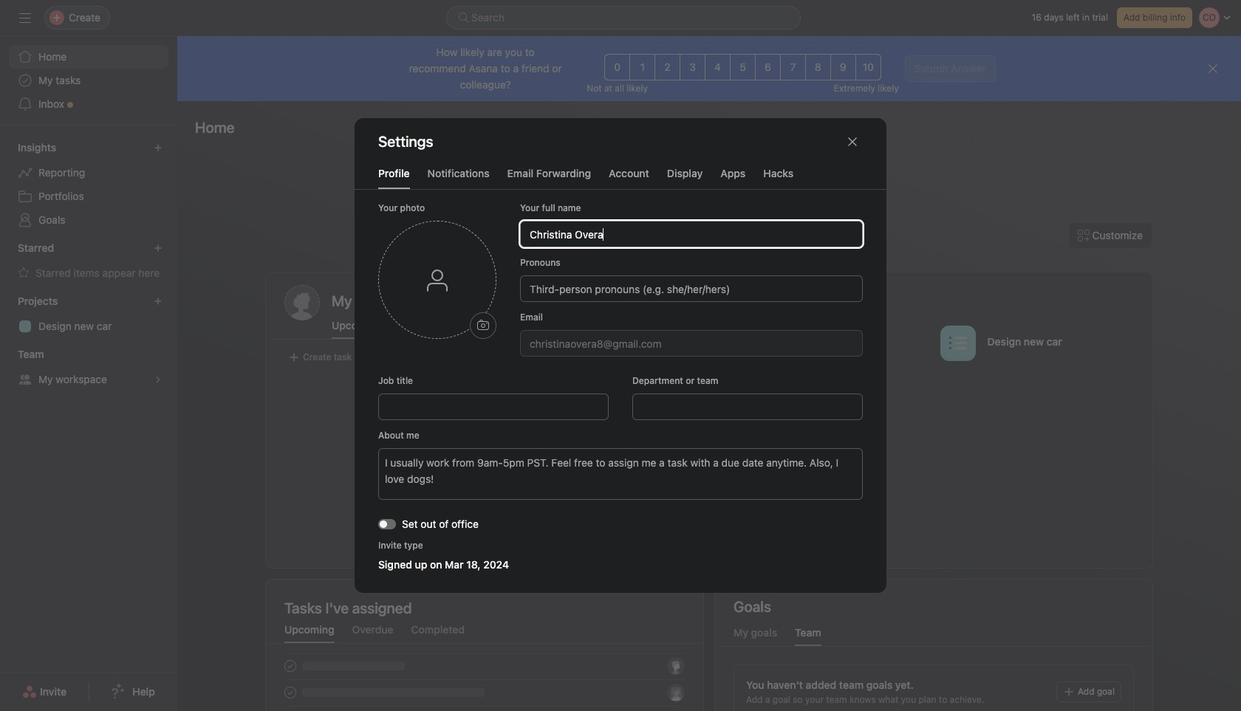 Task type: describe. For each thing, give the bounding box(es) containing it.
Third-person pronouns (e.g. she/her/hers) text field
[[520, 276, 863, 302]]

teams element
[[0, 341, 177, 395]]

settings tab list
[[355, 166, 887, 190]]

insights element
[[0, 135, 177, 235]]

hide sidebar image
[[19, 12, 31, 24]]

dismiss image
[[1208, 63, 1220, 75]]

add profile photo image
[[285, 285, 320, 321]]

upload new photo image
[[477, 320, 489, 332]]

I usually work from 9am-5pm PST. Feel free to assign me a task with a due date anytime. Also, I love dogs! text field
[[378, 449, 863, 500]]



Task type: vqa. For each thing, say whether or not it's contained in the screenshot.
The Third-Person Pronouns (E.G. She/Her/Hers) text field
yes



Task type: locate. For each thing, give the bounding box(es) containing it.
option group
[[605, 54, 882, 81]]

starred element
[[0, 235, 177, 288]]

None text field
[[378, 394, 609, 421]]

switch
[[378, 519, 396, 530]]

global element
[[0, 36, 177, 125]]

list image
[[949, 334, 967, 352]]

dialog
[[355, 118, 887, 594]]

None text field
[[520, 221, 863, 248], [520, 330, 863, 357], [633, 394, 863, 421], [520, 221, 863, 248], [520, 330, 863, 357], [633, 394, 863, 421]]

None radio
[[630, 54, 656, 81], [655, 54, 681, 81], [730, 54, 756, 81], [806, 54, 831, 81], [831, 54, 856, 81], [856, 54, 882, 81], [630, 54, 656, 81], [655, 54, 681, 81], [730, 54, 756, 81], [806, 54, 831, 81], [831, 54, 856, 81], [856, 54, 882, 81]]

None radio
[[605, 54, 631, 81], [680, 54, 706, 81], [705, 54, 731, 81], [755, 54, 781, 81], [780, 54, 806, 81], [605, 54, 631, 81], [680, 54, 706, 81], [705, 54, 731, 81], [755, 54, 781, 81], [780, 54, 806, 81]]

list box
[[446, 6, 801, 30]]

projects element
[[0, 288, 177, 341]]

close this dialog image
[[847, 136, 859, 148]]



